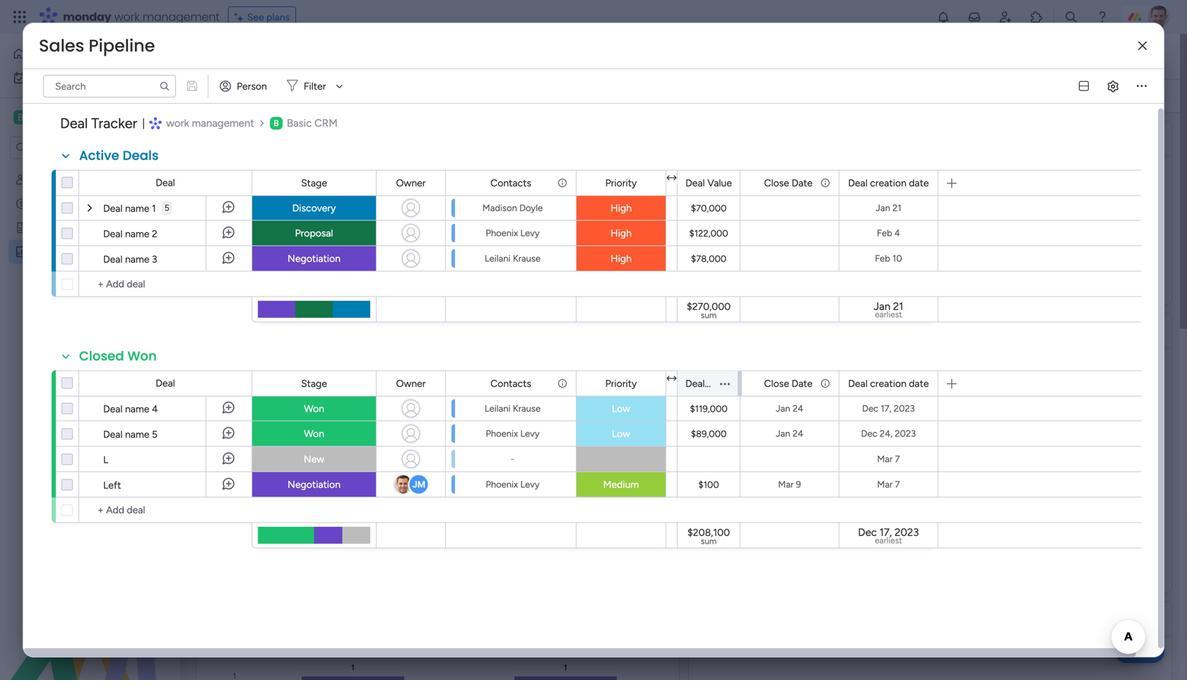 Task type: locate. For each thing, give the bounding box(es) containing it.
1 vertical spatial levy
[[521, 429, 540, 440]]

1 vertical spatial deal value field
[[682, 376, 732, 392]]

sum down the $100
[[701, 537, 717, 547]]

see plans button
[[228, 6, 296, 28]]

1 vertical spatial close date field
[[761, 376, 817, 392]]

public dashboard image
[[15, 245, 28, 259]]

sales up my work
[[39, 34, 84, 58]]

name left 2
[[125, 228, 150, 240]]

work down the home
[[49, 72, 70, 84]]

dashboard inside sales dashboard banner
[[278, 41, 402, 72]]

1 horizontal spatial 4
[[895, 228, 901, 239]]

0 vertical spatial earliest
[[875, 310, 903, 320]]

creation up dec 17, 2023
[[871, 378, 907, 390]]

none search field inside sales dashboard banner
[[422, 85, 551, 107]]

1 vertical spatial priority field
[[602, 376, 641, 392]]

date
[[910, 177, 930, 189], [910, 378, 930, 390]]

crm up of
[[315, 117, 338, 130]]

widget
[[250, 90, 281, 102]]

feb 4
[[878, 228, 901, 239]]

0 vertical spatial work
[[114, 9, 140, 25]]

0 vertical spatial deal creation date field
[[845, 175, 933, 191]]

1 levy from the top
[[521, 228, 540, 239]]

0 horizontal spatial 1
[[152, 203, 156, 215]]

0 horizontal spatial sales dashboard
[[33, 246, 107, 258]]

my for my work
[[33, 72, 46, 84]]

17, inside dec 17, 2023 earliest
[[880, 527, 893, 539]]

1 vertical spatial 5
[[152, 429, 158, 441]]

1 7 from the top
[[896, 454, 901, 465]]

2 deal creation date from the top
[[849, 378, 930, 390]]

1 vertical spatial close date
[[765, 378, 813, 390]]

value left of
[[279, 130, 316, 148]]

1 stage field from the top
[[298, 175, 331, 191]]

basic crm inside workspace selection element
[[33, 111, 87, 124]]

1 krause from the top
[[513, 253, 541, 264]]

date for 2nd close date field from the top
[[792, 378, 813, 390]]

name down the deal name 4
[[125, 429, 150, 441]]

2 date from the top
[[910, 378, 930, 390]]

dashboard
[[278, 41, 402, 72], [59, 246, 107, 258]]

settings image
[[1147, 89, 1161, 103]]

2 close date field from the top
[[761, 376, 817, 392]]

jan inside jan 21 earliest
[[874, 300, 891, 313]]

1 earliest from the top
[[875, 310, 903, 320]]

basic
[[33, 111, 60, 124], [287, 117, 312, 130]]

deal creation date up dec 17, 2023
[[849, 378, 930, 390]]

24
[[793, 403, 804, 415], [793, 429, 804, 440]]

1 vertical spatial 24
[[793, 429, 804, 440]]

0 vertical spatial feb
[[878, 228, 893, 239]]

contacts for 1st 'contacts' field from the top
[[491, 177, 532, 189]]

basic up average value of won deals at left
[[287, 117, 312, 130]]

1 vertical spatial leilani krause
[[485, 403, 541, 415]]

0 vertical spatial mar 7
[[878, 454, 901, 465]]

more dots image
[[1138, 81, 1148, 91], [1146, 134, 1155, 144], [1146, 327, 1155, 337]]

2 leilani from the top
[[485, 403, 511, 415]]

0 vertical spatial contacts field
[[487, 175, 535, 191]]

1 21 from the top
[[893, 203, 902, 214]]

2 leilani krause from the top
[[485, 403, 541, 415]]

0 horizontal spatial b
[[17, 111, 24, 123]]

0 vertical spatial jan 24
[[776, 403, 804, 415]]

name left 3
[[125, 254, 150, 266]]

work right |
[[166, 117, 189, 130]]

deal tracker up active
[[60, 115, 137, 132]]

4 up 10
[[895, 228, 901, 239]]

name up "deal name 5"
[[125, 403, 150, 415]]

mar 7
[[878, 454, 901, 465], [878, 479, 901, 491]]

creation
[[871, 177, 907, 189], [871, 378, 907, 390]]

1 close date field from the top
[[761, 175, 817, 191]]

4 up "deal name 5"
[[152, 403, 158, 415]]

1 left 5 button at left
[[152, 203, 156, 215]]

Deal Value field
[[682, 175, 736, 191], [682, 376, 732, 392]]

1 name from the top
[[125, 203, 150, 215]]

name for 1
[[125, 203, 150, 215]]

2 21 from the top
[[894, 300, 904, 313]]

1 vertical spatial phoenix levy
[[486, 429, 540, 440]]

0 vertical spatial more dots image
[[1138, 81, 1148, 91]]

stage for first 'stage' field from the bottom of the page
[[301, 378, 327, 390]]

5 down the deal name 4
[[152, 429, 158, 441]]

phoenix levy down madison doyle
[[486, 228, 540, 239]]

dashboard up arrow down image
[[278, 41, 402, 72]]

home link
[[8, 42, 172, 65]]

0 vertical spatial my
[[33, 72, 46, 84]]

2 deal value from the top
[[686, 378, 732, 390]]

left
[[103, 480, 121, 492]]

2 close from the top
[[765, 378, 790, 390]]

1 vertical spatial dashboard
[[59, 246, 107, 258]]

sum inside $270,000 sum
[[701, 310, 717, 321]]

basic crm
[[33, 111, 87, 124], [287, 117, 338, 130]]

Close Date field
[[761, 175, 817, 191], [761, 376, 817, 392]]

3 phoenix from the top
[[486, 479, 518, 491]]

leilani for high
[[485, 253, 511, 264]]

priority for 2nd priority field from the bottom
[[606, 177, 637, 189]]

0 vertical spatial value
[[279, 130, 316, 148]]

0 vertical spatial 7
[[896, 454, 901, 465]]

1 vertical spatial dec
[[862, 429, 878, 440]]

2 vertical spatial levy
[[521, 479, 540, 491]]

deal inside list box
[[33, 198, 53, 210]]

feb down jan 21 in the right of the page
[[878, 228, 893, 239]]

1
[[319, 90, 323, 102], [152, 203, 156, 215]]

leilani krause up -
[[485, 403, 541, 415]]

2 vertical spatial dec
[[859, 527, 878, 539]]

1 vertical spatial priority
[[606, 378, 637, 390]]

1 close from the top
[[765, 177, 790, 189]]

jan 21 earliest
[[874, 300, 904, 320]]

help button
[[1116, 641, 1165, 664]]

1 vertical spatial owner
[[396, 378, 426, 390]]

1 vertical spatial sum
[[701, 537, 717, 547]]

option
[[0, 167, 180, 170]]

krause
[[513, 253, 541, 264], [513, 403, 541, 415]]

1 vertical spatial deal creation date field
[[845, 376, 933, 392]]

1 vertical spatial deal tracker
[[33, 198, 87, 210]]

7
[[896, 454, 901, 465], [896, 479, 901, 491]]

deal value up "$70,000"
[[686, 177, 732, 189]]

medium
[[604, 479, 639, 491]]

1 vertical spatial 4
[[152, 403, 158, 415]]

1 stage from the top
[[301, 177, 327, 189]]

1 sum from the top
[[701, 310, 717, 321]]

negotiation down the new
[[288, 479, 341, 491]]

v2 expand column image
[[667, 172, 677, 184], [667, 373, 677, 385]]

0 vertical spatial v2 expand column image
[[667, 172, 677, 184]]

1 horizontal spatial b
[[274, 118, 279, 128]]

my work
[[33, 72, 70, 84]]

crm
[[62, 111, 87, 124], [315, 117, 338, 130]]

feb left 10
[[876, 253, 891, 264]]

1 vertical spatial contacts field
[[487, 376, 535, 392]]

1 v2 expand column image from the top
[[667, 172, 677, 184]]

tracker
[[91, 115, 137, 132], [55, 198, 87, 210]]

close date for 2nd close date field from the top
[[765, 378, 813, 390]]

jan 24
[[776, 403, 804, 415], [776, 429, 804, 440]]

sales inside sales dashboard banner
[[213, 41, 272, 72]]

2 + add deal text field from the top
[[86, 502, 245, 519]]

phoenix levy
[[486, 228, 540, 239], [486, 429, 540, 440], [486, 479, 540, 491]]

lottie animation image
[[0, 538, 180, 681]]

1 vertical spatial owner field
[[393, 376, 430, 392]]

1 vertical spatial 1
[[152, 203, 156, 215]]

crm up search in workspace field
[[62, 111, 87, 124]]

deals down board
[[368, 130, 404, 148]]

Sales Pipeline field
[[35, 34, 159, 58]]

won inside field
[[128, 348, 157, 366]]

Contacts field
[[487, 175, 535, 191], [487, 376, 535, 392]]

tracker left |
[[91, 115, 137, 132]]

levy
[[521, 228, 540, 239], [521, 429, 540, 440], [521, 479, 540, 491]]

add widget button
[[204, 85, 287, 107]]

1 vertical spatial deal value
[[686, 378, 732, 390]]

owner
[[396, 177, 426, 189], [396, 378, 426, 390]]

1 leilani krause from the top
[[485, 253, 541, 264]]

1 vertical spatial high
[[611, 227, 632, 239]]

1 deal value field from the top
[[682, 175, 736, 191]]

3 phoenix levy from the top
[[486, 479, 540, 491]]

tracker up getting started
[[55, 198, 87, 210]]

1 jan 24 from the top
[[776, 403, 804, 415]]

4
[[895, 228, 901, 239], [152, 403, 158, 415]]

basic crm up average value of won deals at left
[[287, 117, 338, 130]]

home option
[[8, 42, 172, 65]]

dashboard down started
[[59, 246, 107, 258]]

1 connected board
[[319, 90, 401, 102]]

levy for deal name 2
[[521, 228, 540, 239]]

1 priority from the top
[[606, 177, 637, 189]]

2 owner from the top
[[396, 378, 426, 390]]

1 vertical spatial stage
[[301, 378, 327, 390]]

0 vertical spatial low
[[612, 403, 631, 415]]

my inside option
[[33, 72, 46, 84]]

management up average
[[192, 117, 254, 130]]

0 vertical spatial stage
[[301, 177, 327, 189]]

17,
[[881, 403, 892, 415], [880, 527, 893, 539]]

2 close date from the top
[[765, 378, 813, 390]]

dec
[[863, 403, 879, 415], [862, 429, 878, 440], [859, 527, 878, 539]]

feb
[[878, 228, 893, 239], [876, 253, 891, 264]]

$270,000 sum
[[687, 301, 731, 321]]

new
[[304, 454, 325, 466]]

1 vertical spatial date
[[910, 378, 930, 390]]

2 vertical spatial 2023
[[895, 527, 920, 539]]

1 phoenix levy from the top
[[486, 228, 540, 239]]

2 priority field from the top
[[602, 376, 641, 392]]

update feed image
[[968, 10, 982, 24]]

1 left arrow down image
[[319, 90, 323, 102]]

public board image
[[15, 221, 28, 235]]

Sales Dashboard field
[[209, 41, 405, 72]]

21 for jan 21
[[893, 203, 902, 214]]

work
[[114, 9, 140, 25], [49, 72, 70, 84], [166, 117, 189, 130]]

1 date from the top
[[910, 177, 930, 189]]

0 vertical spatial $89,000
[[338, 181, 539, 243]]

krause up -
[[513, 403, 541, 415]]

sales up 'person' popup button
[[213, 41, 272, 72]]

leilani krause
[[485, 253, 541, 264], [485, 403, 541, 415]]

owner for 1st owner field from the top
[[396, 177, 426, 189]]

2 creation from the top
[[871, 378, 907, 390]]

5 inside button
[[165, 203, 169, 213]]

None search field
[[43, 75, 176, 98]]

column information image for closed won
[[557, 378, 569, 390]]

1 vertical spatial jan 24
[[776, 429, 804, 440]]

1 vertical spatial negotiation
[[288, 479, 341, 491]]

jan
[[876, 203, 891, 214], [874, 300, 891, 313], [776, 403, 791, 415], [776, 429, 791, 440]]

2 stage from the top
[[301, 378, 327, 390]]

$78,000
[[691, 254, 727, 265]]

Deal creation date field
[[845, 175, 933, 191], [845, 376, 933, 392]]

name for 4
[[125, 403, 150, 415]]

2 name from the top
[[125, 228, 150, 240]]

1 leilani from the top
[[485, 253, 511, 264]]

2 date from the top
[[792, 378, 813, 390]]

1 vertical spatial date
[[792, 378, 813, 390]]

phoenix down -
[[486, 479, 518, 491]]

deal creation date field up jan 21 in the right of the page
[[845, 175, 933, 191]]

0 horizontal spatial 4
[[152, 403, 158, 415]]

1 vertical spatial phoenix
[[486, 429, 518, 440]]

contacts for second 'contacts' field from the top of the page
[[491, 378, 532, 390]]

1 vertical spatial 2023
[[896, 429, 917, 440]]

name up deal name 2 at left
[[125, 203, 150, 215]]

0 vertical spatial deal value field
[[682, 175, 736, 191]]

3 name from the top
[[125, 254, 150, 266]]

0 horizontal spatial deals
[[123, 147, 159, 165]]

1 vertical spatial more dots image
[[1146, 134, 1155, 144]]

1 phoenix from the top
[[486, 228, 518, 239]]

phoenix down madison
[[486, 228, 518, 239]]

1 deal value from the top
[[686, 177, 732, 189]]

stage
[[301, 177, 327, 189], [301, 378, 327, 390]]

1 owner field from the top
[[393, 175, 430, 191]]

0 vertical spatial high
[[611, 202, 632, 214]]

value
[[279, 130, 316, 148], [708, 177, 732, 189], [708, 378, 732, 390]]

negotiation down proposal
[[288, 253, 341, 265]]

1 vertical spatial 7
[[896, 479, 901, 491]]

close
[[765, 177, 790, 189], [765, 378, 790, 390]]

owner for 1st owner field from the bottom of the page
[[396, 378, 426, 390]]

0 vertical spatial close date field
[[761, 175, 817, 191]]

leilani krause for low
[[485, 403, 541, 415]]

won
[[335, 130, 364, 148], [128, 348, 157, 366], [304, 403, 324, 415], [304, 428, 324, 440]]

sales dashboard inside list box
[[33, 246, 107, 258]]

3
[[152, 254, 157, 266]]

0 horizontal spatial tracker
[[55, 198, 87, 210]]

Priority field
[[602, 175, 641, 191], [602, 376, 641, 392]]

stage for first 'stage' field from the top of the page
[[301, 177, 327, 189]]

21 up (deals on the right of page
[[894, 300, 904, 313]]

0 vertical spatial leilani krause
[[485, 253, 541, 264]]

board
[[376, 90, 401, 102]]

0 vertical spatial levy
[[521, 228, 540, 239]]

0 vertical spatial deal creation date
[[849, 177, 930, 189]]

2 24 from the top
[[793, 429, 804, 440]]

work up the pipeline
[[114, 9, 140, 25]]

0 vertical spatial date
[[792, 177, 813, 189]]

list box
[[0, 165, 180, 455]]

0 vertical spatial tracker
[[91, 115, 137, 132]]

sum up actual on the right
[[701, 310, 717, 321]]

0 vertical spatial deal value
[[686, 177, 732, 189]]

1 creation from the top
[[871, 177, 907, 189]]

search everything image
[[1065, 10, 1079, 24]]

name
[[125, 203, 150, 215], [125, 228, 150, 240], [125, 254, 150, 266], [125, 403, 150, 415], [125, 429, 150, 441]]

1 horizontal spatial basic crm
[[287, 117, 338, 130]]

phoenix
[[486, 228, 518, 239], [486, 429, 518, 440], [486, 479, 518, 491]]

1 vertical spatial earliest
[[875, 536, 903, 546]]

name for 2
[[125, 228, 150, 240]]

work management
[[166, 117, 254, 130]]

date
[[792, 177, 813, 189], [792, 378, 813, 390]]

3 levy from the top
[[521, 479, 540, 491]]

2 low from the top
[[612, 428, 631, 440]]

1 vertical spatial $89,000
[[691, 429, 727, 440]]

1 vertical spatial v2 expand column image
[[667, 373, 677, 385]]

2 deal creation date field from the top
[[845, 376, 933, 392]]

phoenix for left
[[486, 479, 518, 491]]

column information image for active deals
[[820, 177, 832, 189]]

deal creation date field up dec 17, 2023
[[845, 376, 933, 392]]

1 deal creation date from the top
[[849, 177, 930, 189]]

sales dashboard banner
[[187, 34, 1181, 113]]

column information image
[[557, 177, 569, 189], [820, 177, 832, 189], [557, 378, 569, 390]]

workspace image
[[13, 110, 28, 125], [270, 117, 283, 130]]

5 name from the top
[[125, 429, 150, 441]]

deal tracker inside list box
[[33, 198, 87, 210]]

phoenix levy down -
[[486, 479, 540, 491]]

of
[[319, 130, 332, 148]]

krause for high
[[513, 253, 541, 264]]

revenue
[[759, 322, 815, 340]]

2 sum from the top
[[701, 537, 717, 547]]

phoenix up -
[[486, 429, 518, 440]]

0 horizontal spatial work
[[49, 72, 70, 84]]

deal value up $119,000
[[686, 378, 732, 390]]

leilani krause down madison doyle
[[485, 253, 541, 264]]

deal tracker
[[60, 115, 137, 132], [33, 198, 87, 210]]

value up $119,000
[[708, 378, 732, 390]]

1 close date from the top
[[765, 177, 813, 189]]

closed won
[[79, 348, 157, 366]]

work inside option
[[49, 72, 70, 84]]

2 horizontal spatial work
[[166, 117, 189, 130]]

phoenix levy up -
[[486, 429, 540, 440]]

5 right deal name 1
[[165, 203, 169, 213]]

sales
[[39, 34, 84, 58], [213, 41, 272, 72], [33, 246, 57, 258]]

phoenix for deal name 2
[[486, 228, 518, 239]]

my inside list box
[[33, 174, 47, 186]]

0 vertical spatial 24
[[793, 403, 804, 415]]

tracker inside list box
[[55, 198, 87, 210]]

priority for 1st priority field from the bottom
[[606, 378, 637, 390]]

0 vertical spatial close
[[765, 177, 790, 189]]

leilani krause for high
[[485, 253, 541, 264]]

sum inside $208,100 sum
[[701, 537, 717, 547]]

1 vertical spatial + add deal text field
[[86, 502, 245, 519]]

0 vertical spatial sum
[[701, 310, 717, 321]]

2 owner field from the top
[[393, 376, 430, 392]]

started
[[70, 222, 103, 234]]

sales dashboard
[[213, 41, 402, 72], [33, 246, 107, 258]]

2 jan 24 from the top
[[776, 429, 804, 440]]

deal value
[[686, 177, 732, 189], [686, 378, 732, 390]]

deal value field up $119,000
[[682, 376, 732, 392]]

0 horizontal spatial basic
[[33, 111, 60, 124]]

21
[[893, 203, 902, 214], [894, 300, 904, 313]]

0 vertical spatial priority field
[[602, 175, 641, 191]]

help
[[1128, 645, 1153, 659]]

+ add deal text field down left
[[86, 502, 245, 519]]

high
[[611, 202, 632, 214], [611, 227, 632, 239], [611, 253, 632, 265]]

1 horizontal spatial workspace image
[[270, 117, 283, 130]]

0 vertical spatial dashboard
[[278, 41, 402, 72]]

1 owner from the top
[[396, 177, 426, 189]]

sales right the public dashboard image
[[33, 246, 57, 258]]

deals inside field
[[123, 147, 159, 165]]

deal tracker down my contacts
[[33, 198, 87, 210]]

$100
[[699, 480, 720, 491]]

Filter dashboard by text search field
[[43, 75, 176, 98]]

my down search in workspace field
[[33, 174, 47, 186]]

Owner field
[[393, 175, 430, 191], [393, 376, 430, 392]]

date for 2nd close date field from the bottom of the page
[[792, 177, 813, 189]]

0 vertical spatial + add deal text field
[[86, 276, 245, 293]]

value up "$70,000"
[[708, 177, 732, 189]]

0 vertical spatial close date
[[765, 177, 813, 189]]

+ Add deal text field
[[86, 276, 245, 293], [86, 502, 245, 519]]

0 vertical spatial dec
[[863, 403, 879, 415]]

basic down my work
[[33, 111, 60, 124]]

deals down |
[[123, 147, 159, 165]]

deal creation date up jan 21 in the right of the page
[[849, 177, 930, 189]]

0 vertical spatial 21
[[893, 203, 902, 214]]

21 inside jan 21 earliest
[[894, 300, 904, 313]]

my down the home
[[33, 72, 46, 84]]

krause down doyle
[[513, 253, 541, 264]]

sales for sales pipeline field
[[39, 34, 84, 58]]

1 horizontal spatial crm
[[315, 117, 338, 130]]

low
[[612, 403, 631, 415], [612, 428, 631, 440]]

2 vertical spatial phoenix levy
[[486, 479, 540, 491]]

deal value field up "$70,000"
[[682, 175, 736, 191]]

+ add deal text field down 3
[[86, 276, 245, 293]]

$70,000
[[691, 203, 727, 214]]

2 earliest from the top
[[875, 536, 903, 546]]

active
[[79, 147, 119, 165]]

monday
[[63, 9, 111, 25]]

None search field
[[422, 85, 551, 107]]

2 krause from the top
[[513, 403, 541, 415]]

basic crm up search in workspace field
[[33, 111, 87, 124]]

4 name from the top
[[125, 403, 150, 415]]

creation up jan 21 in the right of the page
[[871, 177, 907, 189]]

management up the pipeline
[[143, 9, 220, 25]]

deal creation date
[[849, 177, 930, 189], [849, 378, 930, 390]]

month
[[838, 322, 879, 340]]

1 vertical spatial deal creation date
[[849, 378, 930, 390]]

sales dashboard up filter popup button at left
[[213, 41, 402, 72]]

1 date from the top
[[792, 177, 813, 189]]

0 vertical spatial 1
[[319, 90, 323, 102]]

list box containing my contacts
[[0, 165, 180, 455]]

1 vertical spatial stage field
[[298, 376, 331, 392]]

1 vertical spatial 21
[[894, 300, 904, 313]]

2 priority from the top
[[606, 378, 637, 390]]

Stage field
[[298, 175, 331, 191], [298, 376, 331, 392]]

b
[[17, 111, 24, 123], [274, 118, 279, 128]]

21 up the feb 4
[[893, 203, 902, 214]]

deals
[[368, 130, 404, 148], [123, 147, 159, 165]]

2 vertical spatial phoenix
[[486, 479, 518, 491]]

sales dashboard down getting started
[[33, 246, 107, 258]]

my work link
[[8, 66, 172, 89]]

0 vertical spatial 2023
[[894, 403, 916, 415]]

sales dashboard inside banner
[[213, 41, 402, 72]]

|
[[142, 117, 145, 130]]

sales for sales dashboard field
[[213, 41, 272, 72]]



Task type: describe. For each thing, give the bounding box(es) containing it.
monday marketplace image
[[1030, 10, 1044, 24]]

deal name 2
[[103, 228, 158, 240]]

2 phoenix levy from the top
[[486, 429, 540, 440]]

more dots image
[[1146, 615, 1155, 625]]

1 inside popup button
[[319, 90, 323, 102]]

phoenix levy for left
[[486, 479, 540, 491]]

feb for feb 4
[[878, 228, 893, 239]]

feb 10
[[876, 253, 903, 264]]

feb for feb 10
[[876, 253, 891, 264]]

2 7 from the top
[[896, 479, 901, 491]]

deal name 5
[[103, 429, 158, 441]]

$119,000
[[690, 404, 728, 415]]

see plans
[[247, 11, 290, 23]]

1 connected board button
[[293, 85, 408, 107]]

sum for $270,000
[[701, 310, 717, 321]]

select product image
[[13, 10, 27, 24]]

help image
[[1096, 10, 1110, 24]]

sales inside list box
[[33, 246, 57, 258]]

pipeline
[[89, 34, 155, 58]]

1 + add deal text field from the top
[[86, 276, 245, 293]]

Actual Revenue by Month (Deals won) field
[[710, 322, 965, 341]]

search image
[[159, 81, 170, 92]]

0 vertical spatial deal tracker
[[60, 115, 137, 132]]

dec for low
[[863, 403, 879, 415]]

work for monday
[[114, 9, 140, 25]]

1 24 from the top
[[793, 403, 804, 415]]

v2 split view image
[[1080, 81, 1090, 91]]

5 button
[[162, 196, 172, 221]]

notifications image
[[937, 10, 951, 24]]

deal name 3
[[103, 254, 157, 266]]

krause for low
[[513, 403, 541, 415]]

earliest inside dec 17, 2023 earliest
[[875, 536, 903, 546]]

17, for dec 17, 2023
[[881, 403, 892, 415]]

getting started
[[33, 222, 103, 234]]

Filter dashboard by text search field
[[422, 85, 551, 107]]

workspace selection element
[[13, 109, 90, 126]]

1 deal creation date field from the top
[[845, 175, 933, 191]]

home
[[31, 48, 58, 60]]

$208,100 sum
[[688, 527, 731, 547]]

0 vertical spatial management
[[143, 9, 220, 25]]

jan 21
[[876, 203, 902, 214]]

2023 for won
[[896, 429, 917, 440]]

phoenix levy for deal name 2
[[486, 228, 540, 239]]

dec for won
[[862, 429, 878, 440]]

deal value for 2nd deal value field
[[686, 378, 732, 390]]

1 vertical spatial value
[[708, 177, 732, 189]]

actual revenue by month (deals won)
[[714, 322, 961, 340]]

2 stage field from the top
[[298, 376, 331, 392]]

person
[[237, 80, 267, 92]]

actual
[[714, 322, 755, 340]]

closed
[[79, 348, 124, 366]]

$208,100
[[688, 527, 731, 539]]

madison
[[483, 203, 518, 214]]

active deals
[[79, 147, 159, 165]]

dapulse x slim image
[[1139, 41, 1148, 51]]

name for 3
[[125, 254, 150, 266]]

creation for 1st deal creation date field from the top
[[871, 177, 907, 189]]

2 levy from the top
[[521, 429, 540, 440]]

creation for first deal creation date field from the bottom
[[871, 378, 907, 390]]

levy for left
[[521, 479, 540, 491]]

Active Deals field
[[76, 147, 162, 165]]

21 for jan 21 earliest
[[894, 300, 904, 313]]

2 deal value field from the top
[[682, 376, 732, 392]]

2 vertical spatial value
[[708, 378, 732, 390]]

close for 2nd close date field from the top
[[765, 378, 790, 390]]

close for 2nd close date field from the bottom of the page
[[765, 177, 790, 189]]

column information image
[[820, 378, 832, 390]]

2 v2 expand column image from the top
[[667, 373, 677, 385]]

doyle
[[520, 203, 543, 214]]

work for my
[[49, 72, 70, 84]]

invite members image
[[999, 10, 1013, 24]]

mar 9
[[779, 479, 802, 491]]

3 high from the top
[[611, 253, 632, 265]]

average
[[221, 130, 275, 148]]

basic inside workspace selection element
[[33, 111, 60, 124]]

1 negotiation from the top
[[288, 253, 341, 265]]

2
[[152, 228, 158, 240]]

average value of won deals
[[221, 130, 404, 148]]

plans
[[267, 11, 290, 23]]

2023 inside dec 17, 2023 earliest
[[895, 527, 920, 539]]

monday work management
[[63, 9, 220, 25]]

arrow down image
[[331, 78, 348, 95]]

10
[[893, 253, 903, 264]]

see
[[247, 11, 264, 23]]

add
[[230, 90, 248, 102]]

lottie animation element
[[0, 538, 180, 681]]

$208,000
[[814, 181, 1048, 243]]

proposal
[[295, 227, 333, 239]]

9
[[797, 479, 802, 491]]

dec 24, 2023
[[862, 429, 917, 440]]

sales pipeline
[[39, 34, 155, 58]]

dec inside dec 17, 2023 earliest
[[859, 527, 878, 539]]

0 horizontal spatial 5
[[152, 429, 158, 441]]

add widget
[[230, 90, 281, 102]]

close date for 2nd close date field from the bottom of the page
[[765, 177, 813, 189]]

b inside workspace selection element
[[17, 111, 24, 123]]

2 negotiation from the top
[[288, 479, 341, 491]]

discovery
[[292, 202, 336, 214]]

won)
[[928, 322, 961, 340]]

1 horizontal spatial basic
[[287, 117, 312, 130]]

deal value for second deal value field from the bottom of the page
[[686, 177, 732, 189]]

1 mar 7 from the top
[[878, 454, 901, 465]]

0 horizontal spatial $89,000
[[338, 181, 539, 243]]

my contacts
[[33, 174, 90, 186]]

getting
[[33, 222, 67, 234]]

2 phoenix from the top
[[486, 429, 518, 440]]

$122,000
[[690, 228, 729, 239]]

Closed Won field
[[76, 348, 160, 366]]

2 mar 7 from the top
[[878, 479, 901, 491]]

1 high from the top
[[611, 202, 632, 214]]

1 horizontal spatial $89,000
[[691, 429, 727, 440]]

17, for dec 17, 2023 earliest
[[880, 527, 893, 539]]

2 high from the top
[[611, 227, 632, 239]]

madison doyle
[[483, 203, 543, 214]]

name for 5
[[125, 429, 150, 441]]

1 horizontal spatial tracker
[[91, 115, 137, 132]]

$270,000
[[687, 301, 731, 313]]

sum for $208,100
[[701, 537, 717, 547]]

0 horizontal spatial workspace image
[[13, 110, 28, 125]]

leilani for low
[[485, 403, 511, 415]]

earliest inside jan 21 earliest
[[875, 310, 903, 320]]

dec 17, 2023 earliest
[[859, 527, 920, 546]]

1 low from the top
[[612, 403, 631, 415]]

filter button
[[281, 75, 348, 98]]

deal name 1
[[103, 203, 156, 215]]

by
[[818, 322, 834, 340]]

dashboard inside list box
[[59, 246, 107, 258]]

-
[[511, 454, 515, 465]]

1 horizontal spatial deals
[[368, 130, 404, 148]]

24,
[[880, 429, 893, 440]]

contacts inside list box
[[49, 174, 90, 186]]

Search in workspace field
[[30, 140, 118, 156]]

arrow down image
[[706, 88, 723, 105]]

2023 for low
[[894, 403, 916, 415]]

filter
[[304, 80, 326, 92]]

deal name 4
[[103, 403, 158, 415]]

person button
[[214, 75, 276, 98]]

2 vertical spatial more dots image
[[1146, 327, 1155, 337]]

(deals
[[882, 322, 924, 340]]

2 contacts field from the top
[[487, 376, 535, 392]]

crm inside workspace selection element
[[62, 111, 87, 124]]

1 priority field from the top
[[602, 175, 641, 191]]

dec 17, 2023
[[863, 403, 916, 415]]

my for my contacts
[[33, 174, 47, 186]]

l
[[103, 454, 108, 466]]

my work option
[[8, 66, 172, 89]]

2 vertical spatial work
[[166, 117, 189, 130]]

1 contacts field from the top
[[487, 175, 535, 191]]

1 vertical spatial management
[[192, 117, 254, 130]]

connected
[[325, 90, 373, 102]]

terry turtle image
[[1148, 6, 1171, 28]]



Task type: vqa. For each thing, say whether or not it's contained in the screenshot.
the Jan 24
yes



